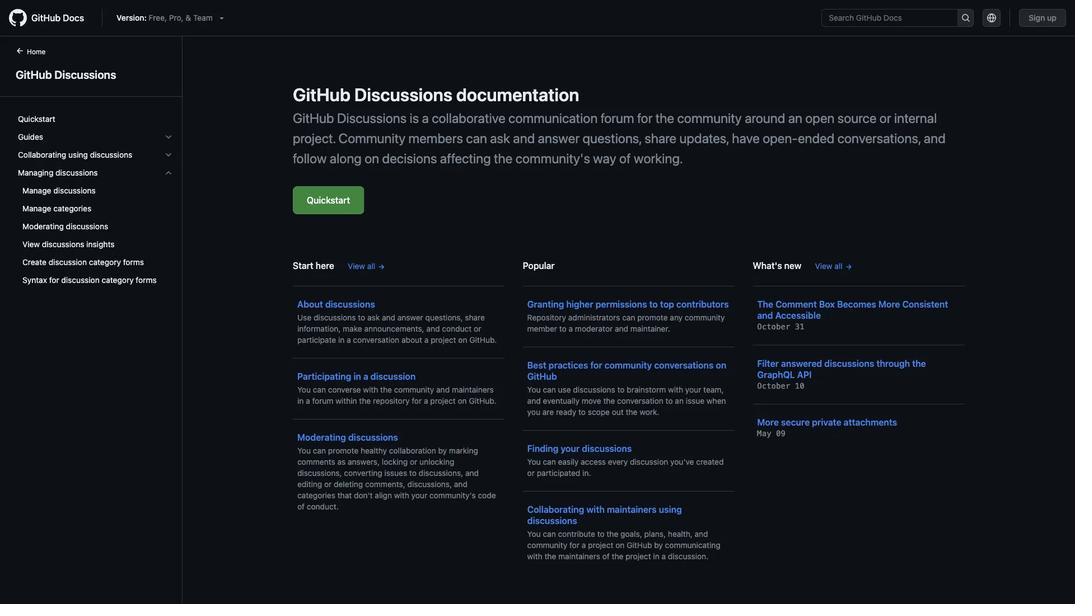 Task type: vqa. For each thing, say whether or not it's contained in the screenshot.
Security
no



Task type: describe. For each thing, give the bounding box(es) containing it.
every
[[608, 458, 628, 467]]

align
[[375, 492, 392, 501]]

create discussion category forms link
[[13, 254, 178, 272]]

managing discussions element containing manage discussions
[[9, 182, 182, 290]]

managing discussions element containing managing discussions
[[9, 164, 182, 290]]

up
[[1048, 13, 1057, 22]]

follow
[[293, 151, 327, 166]]

a down plans, at right
[[662, 553, 666, 562]]

health,
[[668, 530, 693, 539]]

1 vertical spatial forms
[[136, 276, 157, 285]]

best practices for community conversations on github you can use discussions to brainstorm with your team, and eventually move the conversation to an issue when you are ready to scope out the work.
[[527, 360, 727, 417]]

may 09 element
[[757, 430, 786, 439]]

consistent
[[903, 299, 948, 310]]

administrators
[[568, 313, 620, 323]]

all for comment
[[835, 262, 843, 271]]

along
[[330, 151, 362, 166]]

view all link for start here
[[348, 261, 385, 272]]

as
[[337, 458, 346, 467]]

higher
[[566, 299, 594, 310]]

announcements,
[[364, 325, 424, 334]]

and inside collaborating with maintainers using discussions you can contribute to the goals, plans, health, and community for a project on github by communicating with the maintainers of the project in a discussion.
[[695, 530, 708, 539]]

Search GitHub Docs search field
[[822, 10, 958, 26]]

code
[[478, 492, 496, 501]]

conduct.
[[307, 503, 339, 512]]

team
[[193, 13, 213, 22]]

1 horizontal spatial maintainers
[[559, 553, 600, 562]]

open
[[806, 110, 835, 126]]

and inside participating in a discussion you can converse with the community and maintainers in a forum within the repository for a project on github.
[[436, 386, 450, 395]]

updates,
[[680, 131, 729, 146]]

can inside finding your discussions you can easily access every discussion you've created or participated in.
[[543, 458, 556, 467]]

to down move
[[579, 408, 586, 417]]

version:
[[117, 13, 147, 22]]

granting
[[527, 299, 564, 310]]

github discussions
[[16, 68, 116, 81]]

collaboration
[[389, 447, 436, 456]]

manage for manage discussions
[[22, 186, 51, 195]]

finding
[[527, 444, 559, 455]]

discussions inside best practices for community conversations on github you can use discussions to brainstorm with your team, and eventually move the conversation to an issue when you are ready to scope out the work.
[[573, 386, 615, 395]]

community
[[339, 131, 406, 146]]

moderating for moderating discussions you can promote healthy collaboration by marking comments as answers, locking or unlocking discussions, converting issues to discussions, and editing or deleting comments, discussions, and categories that don't align with your community's code of conduct.
[[297, 433, 346, 443]]

collaborating for with
[[527, 505, 584, 516]]

github discussions documentation github discussions is a collaborative communication forum for the community around an open source or internal project. community members can ask and answer questions, share updates, have open-ended conversations, and follow along on decisions affecting the community's way of working.
[[293, 84, 946, 166]]

can inside github discussions documentation github discussions is a collaborative communication forum for the community around an open source or internal project. community members can ask and answer questions, share updates, have open-ended conversations, and follow along on decisions affecting the community's way of working.
[[466, 131, 487, 146]]

community inside participating in a discussion you can converse with the community and maintainers in a forum within the repository for a project on github.
[[394, 386, 434, 395]]

manage for manage categories
[[22, 204, 51, 213]]

to down repository
[[559, 325, 567, 334]]

marking
[[449, 447, 478, 456]]

categories inside the github discussions "element"
[[53, 204, 91, 213]]

to inside moderating discussions you can promote healthy collaboration by marking comments as answers, locking or unlocking discussions, converting issues to discussions, and editing or deleting comments, discussions, and categories that don't align with your community's code of conduct.
[[409, 469, 417, 478]]

within
[[336, 397, 357, 406]]

and inside the comment box becomes more consistent and accessible october 31
[[757, 311, 773, 321]]

an inside best practices for community conversations on github you can use discussions to brainstorm with your team, and eventually move the conversation to an issue when you are ready to scope out the work.
[[675, 397, 684, 406]]

can inside participating in a discussion you can converse with the community and maintainers in a forum within the repository for a project on github.
[[313, 386, 326, 395]]

created
[[696, 458, 724, 467]]

and inside 'granting higher permissions to top contributors repository administrators can promote any community member to a moderator and maintainer.'
[[615, 325, 629, 334]]

project down the goals,
[[626, 553, 651, 562]]

maintainers inside participating in a discussion you can converse with the community and maintainers in a forum within the repository for a project on github.
[[452, 386, 494, 395]]

eventually
[[543, 397, 580, 406]]

sc 9kayk9 0 image for guides
[[164, 133, 173, 142]]

private
[[812, 418, 842, 428]]

ended
[[798, 131, 835, 146]]

becomes
[[837, 299, 877, 310]]

discussions down manage categories link
[[66, 222, 108, 231]]

your inside best practices for community conversations on github you can use discussions to brainstorm with your team, and eventually move the conversation to an issue when you are ready to scope out the work.
[[686, 386, 701, 395]]

more inside the comment box becomes more consistent and accessible october 31
[[879, 299, 900, 310]]

can inside moderating discussions you can promote healthy collaboration by marking comments as answers, locking or unlocking discussions, converting issues to discussions, and editing or deleting comments, discussions, and categories that don't align with your community's code of conduct.
[[313, 447, 326, 456]]

contribute
[[558, 530, 595, 539]]

and inside best practices for community conversations on github you can use discussions to brainstorm with your team, and eventually move the conversation to an issue when you are ready to scope out the work.
[[527, 397, 541, 406]]

quickstart inside the github discussions "element"
[[18, 115, 55, 124]]

repository
[[527, 313, 566, 323]]

unlocking
[[420, 458, 455, 467]]

the
[[757, 299, 774, 310]]

attachments
[[844, 418, 897, 428]]

popular
[[523, 261, 555, 271]]

collaborating using discussions
[[18, 150, 132, 160]]

project.
[[293, 131, 336, 146]]

create discussion category forms
[[22, 258, 144, 267]]

easily
[[558, 458, 579, 467]]

share inside github discussions documentation github discussions is a collaborative communication forum for the community around an open source or internal project. community members can ask and answer questions, share updates, have open-ended conversations, and follow along on decisions affecting the community's way of working.
[[645, 131, 677, 146]]

syntax for discussion category forms
[[22, 276, 157, 285]]

guides
[[18, 132, 43, 142]]

for inside syntax for discussion category forms link
[[49, 276, 59, 285]]

manage discussions link
[[13, 182, 178, 200]]

forum inside participating in a discussion you can converse with the community and maintainers in a forum within the repository for a project on github.
[[312, 397, 334, 406]]

home
[[27, 48, 46, 55]]

filter
[[757, 358, 779, 369]]

discussion inside participating in a discussion you can converse with the community and maintainers in a forum within the repository for a project on github.
[[371, 372, 416, 382]]

conversation inside about discussions use discussions to ask and answer questions, share information, make announcements, and conduct or participate in a conversation about a project on github.
[[353, 336, 399, 345]]

when
[[707, 397, 726, 406]]

with inside participating in a discussion you can converse with the community and maintainers in a forum within the repository for a project on github.
[[363, 386, 378, 395]]

brainstorm
[[627, 386, 666, 395]]

project inside participating in a discussion you can converse with the community and maintainers in a forum within the repository for a project on github.
[[430, 397, 456, 406]]

project inside about discussions use discussions to ask and answer questions, share information, make announcements, and conduct or participate in a conversation about a project on github.
[[431, 336, 456, 345]]

you inside moderating discussions you can promote healthy collaboration by marking comments as answers, locking or unlocking discussions, converting issues to discussions, and editing or deleting comments, discussions, and categories that don't align with your community's code of conduct.
[[297, 447, 311, 456]]

about
[[402, 336, 422, 345]]

by inside moderating discussions you can promote healthy collaboration by marking comments as answers, locking or unlocking discussions, converting issues to discussions, and editing or deleting comments, discussions, and categories that don't align with your community's code of conduct.
[[438, 447, 447, 456]]

editing
[[297, 480, 322, 490]]

github inside github docs link
[[31, 13, 61, 23]]

discussions up the make
[[325, 299, 375, 310]]

ask inside about discussions use discussions to ask and answer questions, share information, make announcements, and conduct or participate in a conversation about a project on github.
[[367, 313, 380, 323]]

triangle down image
[[217, 13, 226, 22]]

pro,
[[169, 13, 184, 22]]

community's inside github discussions documentation github discussions is a collaborative communication forum for the community around an open source or internal project. community members can ask and answer questions, share updates, have open-ended conversations, and follow along on decisions affecting the community's way of working.
[[516, 151, 590, 166]]

community inside collaborating with maintainers using discussions you can contribute to the goals, plans, health, and community for a project on github by communicating with the maintainers of the project in a discussion.
[[527, 541, 568, 551]]

to down brainstorm
[[666, 397, 673, 406]]

comments
[[297, 458, 335, 467]]

managing discussions
[[18, 168, 98, 178]]

box
[[819, 299, 835, 310]]

open-
[[763, 131, 798, 146]]

community's inside moderating discussions you can promote healthy collaboration by marking comments as answers, locking or unlocking discussions, converting issues to discussions, and editing or deleting comments, discussions, and categories that don't align with your community's code of conduct.
[[430, 492, 476, 501]]

for inside collaborating with maintainers using discussions you can contribute to the goals, plans, health, and community for a project on github by communicating with the maintainers of the project in a discussion.
[[570, 541, 580, 551]]

discussions inside collaborating with maintainers using discussions you can contribute to the goals, plans, health, and community for a project on github by communicating with the maintainers of the project in a discussion.
[[527, 516, 577, 527]]

october 10 element
[[757, 382, 805, 391]]

participating
[[297, 372, 351, 382]]

here
[[316, 261, 334, 271]]

community inside github discussions documentation github discussions is a collaborative communication forum for the community around an open source or internal project. community members can ask and answer questions, share updates, have open-ended conversations, and follow along on decisions affecting the community's way of working.
[[677, 110, 742, 126]]

09
[[776, 430, 786, 439]]

select language: current language is english image
[[988, 13, 997, 22]]

categories inside moderating discussions you can promote healthy collaboration by marking comments as answers, locking or unlocking discussions, converting issues to discussions, and editing or deleting comments, discussions, and categories that don't align with your community's code of conduct.
[[297, 492, 335, 501]]

github inside collaborating with maintainers using discussions you can contribute to the goals, plans, health, and community for a project on github by communicating with the maintainers of the project in a discussion.
[[627, 541, 652, 551]]

0 horizontal spatial quickstart link
[[13, 110, 178, 128]]

or inside about discussions use discussions to ask and answer questions, share information, make announcements, and conduct or participate in a conversation about a project on github.
[[474, 325, 481, 334]]

moderator
[[575, 325, 613, 334]]

for inside github discussions documentation github discussions is a collaborative communication forum for the community around an open source or internal project. community members can ask and answer questions, share updates, have open-ended conversations, and follow along on decisions affecting the community's way of working.
[[637, 110, 653, 126]]

answer inside github discussions documentation github discussions is a collaborative communication forum for the community around an open source or internal project. community members can ask and answer questions, share updates, have open-ended conversations, and follow along on decisions affecting the community's way of working.
[[538, 131, 580, 146]]

sc 9kayk9 0 image
[[164, 169, 173, 178]]

in inside about discussions use discussions to ask and answer questions, share information, make announcements, and conduct or participate in a conversation about a project on github.
[[338, 336, 345, 345]]

ask inside github discussions documentation github discussions is a collaborative communication forum for the community around an open source or internal project. community members can ask and answer questions, share updates, have open-ended conversations, and follow along on decisions affecting the community's way of working.
[[490, 131, 510, 146]]

about
[[297, 299, 323, 310]]

version: free, pro, & team
[[117, 13, 213, 22]]

promote inside 'granting higher permissions to top contributors repository administrators can promote any community member to a moderator and maintainer.'
[[638, 313, 668, 323]]

in down participating
[[297, 397, 304, 406]]

conversations,
[[838, 131, 921, 146]]

discussion inside finding your discussions you can easily access every discussion you've created or participated in.
[[630, 458, 668, 467]]

github discussions link
[[13, 66, 169, 83]]

discussions down guides dropdown button
[[90, 150, 132, 160]]

to inside about discussions use discussions to ask and answer questions, share information, make announcements, and conduct or participate in a conversation about a project on github.
[[358, 313, 365, 323]]

discussions inside moderating discussions you can promote healthy collaboration by marking comments as answers, locking or unlocking discussions, converting issues to discussions, and editing or deleting comments, discussions, and categories that don't align with your community's code of conduct.
[[348, 433, 398, 443]]

moderating discussions link
[[13, 218, 178, 236]]

team,
[[704, 386, 724, 395]]

discussions inside 'link'
[[42, 240, 84, 249]]

a down contribute
[[582, 541, 586, 551]]

you inside collaborating with maintainers using discussions you can contribute to the goals, plans, health, and community for a project on github by communicating with the maintainers of the project in a discussion.
[[527, 530, 541, 539]]

can inside 'granting higher permissions to top contributors repository administrators can promote any community member to a moderator and maintainer.'
[[622, 313, 635, 323]]

internal
[[895, 110, 937, 126]]

sign up
[[1029, 13, 1057, 22]]

promote inside moderating discussions you can promote healthy collaboration by marking comments as answers, locking or unlocking discussions, converting issues to discussions, and editing or deleting comments, discussions, and categories that don't align with your community's code of conduct.
[[328, 447, 359, 456]]

discussion down create discussion category forms
[[61, 276, 100, 285]]



Task type: locate. For each thing, give the bounding box(es) containing it.
view inside 'link'
[[22, 240, 40, 249]]

discussions inside "element"
[[54, 68, 116, 81]]

view all for start here
[[348, 262, 375, 271]]

to right contribute
[[597, 530, 605, 539]]

moderating
[[22, 222, 64, 231], [297, 433, 346, 443]]

share inside about discussions use discussions to ask and answer questions, share information, make announcements, and conduct or participate in a conversation about a project on github.
[[465, 313, 485, 323]]

discussions up every
[[582, 444, 632, 455]]

what's
[[753, 261, 782, 271]]

1 horizontal spatial using
[[659, 505, 682, 516]]

0 vertical spatial category
[[89, 258, 121, 267]]

view all link up box
[[815, 261, 853, 272]]

forum left within
[[312, 397, 334, 406]]

share up conduct
[[465, 313, 485, 323]]

more up the may 09 element
[[757, 418, 779, 428]]

new
[[785, 261, 802, 271]]

to
[[649, 299, 658, 310], [358, 313, 365, 323], [559, 325, 567, 334], [618, 386, 625, 395], [666, 397, 673, 406], [579, 408, 586, 417], [409, 469, 417, 478], [597, 530, 605, 539]]

of inside github discussions documentation github discussions is a collaborative communication forum for the community around an open source or internal project. community members can ask and answer questions, share updates, have open-ended conversations, and follow along on decisions affecting the community's way of working.
[[619, 151, 631, 166]]

your inside moderating discussions you can promote healthy collaboration by marking comments as answers, locking or unlocking discussions, converting issues to discussions, and editing or deleting comments, discussions, and categories that don't align with your community's code of conduct.
[[411, 492, 427, 501]]

discussions inside the filter answered discussions through the graphql api october 10
[[825, 358, 875, 369]]

manage categories link
[[13, 200, 178, 218]]

to up out
[[618, 386, 625, 395]]

all for discussions
[[367, 262, 375, 271]]

start here
[[293, 261, 334, 271]]

may
[[757, 430, 772, 439]]

manage
[[22, 186, 51, 195], [22, 204, 51, 213]]

have
[[732, 131, 760, 146]]

sign
[[1029, 13, 1045, 22]]

collaborating inside dropdown button
[[18, 150, 66, 160]]

you down finding
[[527, 458, 541, 467]]

0 horizontal spatial conversation
[[353, 336, 399, 345]]

0 vertical spatial more
[[879, 299, 900, 310]]

you inside best practices for community conversations on github you can use discussions to brainstorm with your team, and eventually move the conversation to an issue when you are ready to scope out the work.
[[527, 386, 541, 395]]

discussions inside finding your discussions you can easily access every discussion you've created or participated in.
[[582, 444, 632, 455]]

2 vertical spatial your
[[411, 492, 427, 501]]

1 vertical spatial your
[[561, 444, 580, 455]]

way
[[593, 151, 617, 166]]

2 managing discussions element from the top
[[9, 182, 182, 290]]

managing discussions element
[[9, 164, 182, 290], [9, 182, 182, 290]]

around
[[745, 110, 785, 126]]

a down participating
[[306, 397, 310, 406]]

can left use
[[543, 386, 556, 395]]

1 vertical spatial conversation
[[617, 397, 664, 406]]

2 all from the left
[[835, 262, 843, 271]]

questions, up "way"
[[583, 131, 642, 146]]

sc 9kayk9 0 image for collaborating using discussions
[[164, 151, 173, 160]]

october 31 element
[[757, 323, 805, 332]]

on up marking
[[458, 397, 467, 406]]

1 horizontal spatial conversation
[[617, 397, 664, 406]]

out
[[612, 408, 624, 417]]

view up create at left top
[[22, 240, 40, 249]]

view all link for what's new
[[815, 261, 853, 272]]

0 horizontal spatial all
[[367, 262, 375, 271]]

an left open
[[788, 110, 803, 126]]

2 horizontal spatial view
[[815, 262, 833, 271]]

your inside finding your discussions you can easily access every discussion you've created or participated in.
[[561, 444, 580, 455]]

your right align
[[411, 492, 427, 501]]

october down graphql
[[757, 382, 791, 391]]

converse
[[328, 386, 361, 395]]

1 vertical spatial answer
[[398, 313, 423, 323]]

0 horizontal spatial your
[[411, 492, 427, 501]]

0 horizontal spatial promote
[[328, 447, 359, 456]]

1 horizontal spatial view all
[[815, 262, 843, 271]]

moderating inside the github discussions "element"
[[22, 222, 64, 231]]

2 sc 9kayk9 0 image from the top
[[164, 151, 173, 160]]

moderating for moderating discussions
[[22, 222, 64, 231]]

discussions down the moderating discussions
[[42, 240, 84, 249]]

0 vertical spatial your
[[686, 386, 701, 395]]

more inside more secure private attachments may 09
[[757, 418, 779, 428]]

0 horizontal spatial forum
[[312, 397, 334, 406]]

answer inside about discussions use discussions to ask and answer questions, share information, make announcements, and conduct or participate in a conversation about a project on github.
[[398, 313, 423, 323]]

promote up "maintainer."
[[638, 313, 668, 323]]

use
[[297, 313, 312, 323]]

categories up 'conduct.'
[[297, 492, 335, 501]]

0 vertical spatial using
[[68, 150, 88, 160]]

1 vertical spatial discussions
[[354, 84, 453, 105]]

api
[[797, 370, 812, 380]]

1 horizontal spatial share
[[645, 131, 677, 146]]

discussions down the 'collaborating using discussions'
[[56, 168, 98, 178]]

1 horizontal spatial ask
[[490, 131, 510, 146]]

you left contribute
[[527, 530, 541, 539]]

conduct
[[442, 325, 472, 334]]

community's left code in the left of the page
[[430, 492, 476, 501]]

0 horizontal spatial categories
[[53, 204, 91, 213]]

are
[[543, 408, 554, 417]]

1 horizontal spatial forum
[[601, 110, 634, 126]]

0 horizontal spatial by
[[438, 447, 447, 456]]

project down conduct
[[431, 336, 456, 345]]

1 horizontal spatial an
[[788, 110, 803, 126]]

top
[[660, 299, 674, 310]]

affecting
[[440, 151, 491, 166]]

on inside collaborating with maintainers using discussions you can contribute to the goals, plans, health, and community for a project on github by communicating with the maintainers of the project in a discussion.
[[616, 541, 625, 551]]

for inside best practices for community conversations on github you can use discussions to brainstorm with your team, and eventually move the conversation to an issue when you are ready to scope out the work.
[[591, 360, 603, 371]]

a right about
[[424, 336, 429, 345]]

collaborating for using
[[18, 150, 66, 160]]

0 vertical spatial questions,
[[583, 131, 642, 146]]

can down permissions
[[622, 313, 635, 323]]

ready
[[556, 408, 577, 417]]

an left the issue
[[675, 397, 684, 406]]

0 vertical spatial answer
[[538, 131, 580, 146]]

1 all from the left
[[367, 262, 375, 271]]

0 vertical spatial conversation
[[353, 336, 399, 345]]

on
[[365, 151, 379, 166], [458, 336, 467, 345], [716, 360, 727, 371], [458, 397, 467, 406], [616, 541, 625, 551]]

2 view all from the left
[[815, 262, 843, 271]]

all right here
[[367, 262, 375, 271]]

category inside "link"
[[89, 258, 121, 267]]

0 vertical spatial of
[[619, 151, 631, 166]]

0 vertical spatial categories
[[53, 204, 91, 213]]

answer down communication in the top of the page
[[538, 131, 580, 146]]

1 horizontal spatial questions,
[[583, 131, 642, 146]]

access
[[581, 458, 606, 467]]

2 vertical spatial maintainers
[[559, 553, 600, 562]]

that
[[338, 492, 352, 501]]

in up 'converse'
[[354, 372, 361, 382]]

0 vertical spatial discussions
[[54, 68, 116, 81]]

github. inside about discussions use discussions to ask and answer questions, share information, make announcements, and conduct or participate in a conversation about a project on github.
[[470, 336, 497, 345]]

2 manage from the top
[[22, 204, 51, 213]]

0 vertical spatial moderating
[[22, 222, 64, 231]]

by down plans, at right
[[654, 541, 663, 551]]

conversation inside best practices for community conversations on github you can use discussions to brainstorm with your team, and eventually move the conversation to an issue when you are ready to scope out the work.
[[617, 397, 664, 406]]

or right editing
[[324, 480, 332, 490]]

use
[[558, 386, 571, 395]]

2 horizontal spatial your
[[686, 386, 701, 395]]

a right repository
[[424, 397, 428, 406]]

you up you
[[527, 386, 541, 395]]

the inside the filter answered discussions through the graphql api october 10
[[913, 358, 926, 369]]

using inside collaborating with maintainers using discussions you can contribute to the goals, plans, health, and community for a project on github by communicating with the maintainers of the project in a discussion.
[[659, 505, 682, 516]]

github inside github discussions link
[[16, 68, 52, 81]]

discussions
[[54, 68, 116, 81], [354, 84, 453, 105], [337, 110, 407, 126]]

1 horizontal spatial quickstart
[[307, 195, 350, 206]]

october inside the filter answered discussions through the graphql api october 10
[[757, 382, 791, 391]]

github. inside participating in a discussion you can converse with the community and maintainers in a forum within the repository for a project on github.
[[469, 397, 497, 406]]

a inside 'granting higher permissions to top contributors repository administrators can promote any community member to a moderator and maintainer.'
[[569, 325, 573, 334]]

view discussions insights
[[22, 240, 115, 249]]

you down participating
[[297, 386, 311, 395]]

moderating discussions
[[22, 222, 108, 231]]

october down the
[[757, 323, 791, 332]]

moderating up comments
[[297, 433, 346, 443]]

1 vertical spatial share
[[465, 313, 485, 323]]

0 vertical spatial sc 9kayk9 0 image
[[164, 133, 173, 142]]

0 vertical spatial manage
[[22, 186, 51, 195]]

0 vertical spatial quickstart
[[18, 115, 55, 124]]

discussions up is
[[354, 84, 453, 105]]

forms down "view discussions insights" 'link'
[[123, 258, 144, 267]]

0 horizontal spatial view all link
[[348, 261, 385, 272]]

github discussions element
[[0, 45, 183, 604]]

1 october from the top
[[757, 323, 791, 332]]

github inside best practices for community conversations on github you can use discussions to brainstorm with your team, and eventually move the conversation to an issue when you are ready to scope out the work.
[[527, 372, 557, 382]]

an inside github discussions documentation github discussions is a collaborative communication forum for the community around an open source or internal project. community members can ask and answer questions, share updates, have open-ended conversations, and follow along on decisions affecting the community's way of working.
[[788, 110, 803, 126]]

sc 9kayk9 0 image inside collaborating using discussions dropdown button
[[164, 151, 173, 160]]

collaborating up contribute
[[527, 505, 584, 516]]

by inside collaborating with maintainers using discussions you can contribute to the goals, plans, health, and community for a project on github by communicating with the maintainers of the project in a discussion.
[[654, 541, 663, 551]]

1 horizontal spatial view all link
[[815, 261, 853, 272]]

is
[[410, 110, 419, 126]]

1 vertical spatial october
[[757, 382, 791, 391]]

1 manage from the top
[[22, 186, 51, 195]]

insights
[[86, 240, 115, 249]]

community up repository
[[394, 386, 434, 395]]

discussions for github discussions documentation github discussions is a collaborative communication forum for the community around an open source or internal project. community members can ask and answer questions, share updates, have open-ended conversations, and follow along on decisions affecting the community's way of working.
[[354, 84, 453, 105]]

0 horizontal spatial questions,
[[425, 313, 463, 323]]

comments,
[[365, 480, 405, 490]]

1 horizontal spatial promote
[[638, 313, 668, 323]]

or down finding
[[527, 469, 535, 478]]

0 vertical spatial ask
[[490, 131, 510, 146]]

deleting
[[334, 480, 363, 490]]

1 view all link from the left
[[348, 261, 385, 272]]

source
[[838, 110, 877, 126]]

0 horizontal spatial view
[[22, 240, 40, 249]]

quickstart link down the along
[[293, 187, 364, 215]]

view all right new
[[815, 262, 843, 271]]

view discussions insights link
[[13, 236, 178, 254]]

0 horizontal spatial of
[[297, 503, 305, 512]]

1 managing discussions element from the top
[[9, 164, 182, 290]]

repository
[[373, 397, 410, 406]]

quickstart down the along
[[307, 195, 350, 206]]

view all link
[[348, 261, 385, 272], [815, 261, 853, 272]]

issue
[[686, 397, 705, 406]]

conversations
[[654, 360, 714, 371]]

1 vertical spatial sc 9kayk9 0 image
[[164, 151, 173, 160]]

quickstart up guides
[[18, 115, 55, 124]]

0 horizontal spatial quickstart
[[18, 115, 55, 124]]

2 vertical spatial discussions
[[337, 110, 407, 126]]

a left moderator
[[569, 325, 573, 334]]

sc 9kayk9 0 image
[[164, 133, 173, 142], [164, 151, 173, 160]]

sc 9kayk9 0 image inside guides dropdown button
[[164, 133, 173, 142]]

0 horizontal spatial view all
[[348, 262, 375, 271]]

0 vertical spatial quickstart link
[[13, 110, 178, 128]]

to inside collaborating with maintainers using discussions you can contribute to the goals, plans, health, and community for a project on github by communicating with the maintainers of the project in a discussion.
[[597, 530, 605, 539]]

1 horizontal spatial by
[[654, 541, 663, 551]]

community down contribute
[[527, 541, 568, 551]]

practices
[[549, 360, 588, 371]]

view all link right here
[[348, 261, 385, 272]]

in inside collaborating with maintainers using discussions you can contribute to the goals, plans, health, and community for a project on github by communicating with the maintainers of the project in a discussion.
[[653, 553, 660, 562]]

discussions left 'through'
[[825, 358, 875, 369]]

discussions up information, at the bottom left of page
[[314, 313, 356, 323]]

about discussions use discussions to ask and answer questions, share information, make announcements, and conduct or participate in a conversation about a project on github.
[[297, 299, 497, 345]]

discussion up repository
[[371, 372, 416, 382]]

can up comments
[[313, 447, 326, 456]]

0 vertical spatial forms
[[123, 258, 144, 267]]

0 horizontal spatial more
[[757, 418, 779, 428]]

2 view all link from the left
[[815, 261, 853, 272]]

discussion right every
[[630, 458, 668, 467]]

1 horizontal spatial moderating
[[297, 433, 346, 443]]

you
[[527, 408, 541, 417]]

healthy
[[361, 447, 387, 456]]

1 vertical spatial an
[[675, 397, 684, 406]]

0 vertical spatial community's
[[516, 151, 590, 166]]

1 vertical spatial using
[[659, 505, 682, 516]]

to up the make
[[358, 313, 365, 323]]

you've
[[671, 458, 694, 467]]

for down contribute
[[570, 541, 580, 551]]

github docs link
[[9, 9, 93, 27]]

or down collaboration
[[410, 458, 417, 467]]

a right participating
[[363, 372, 368, 382]]

0 vertical spatial collaborating
[[18, 150, 66, 160]]

moderating discussions you can promote healthy collaboration by marking comments as answers, locking or unlocking discussions, converting issues to discussions, and editing or deleting comments, discussions, and categories that don't align with your community's code of conduct.
[[297, 433, 496, 512]]

1 vertical spatial moderating
[[297, 433, 346, 443]]

any
[[670, 313, 683, 323]]

of inside collaborating with maintainers using discussions you can contribute to the goals, plans, health, and community for a project on github by communicating with the maintainers of the project in a discussion.
[[603, 553, 610, 562]]

working.
[[634, 151, 683, 166]]

on down community
[[365, 151, 379, 166]]

None search field
[[822, 9, 974, 27]]

on inside github discussions documentation github discussions is a collaborative communication forum for the community around an open source or internal project. community members can ask and answer questions, share updates, have open-ended conversations, and follow along on decisions affecting the community's way of working.
[[365, 151, 379, 166]]

your up easily
[[561, 444, 580, 455]]

what's new
[[753, 261, 802, 271]]

community inside 'granting higher permissions to top contributors repository administrators can promote any community member to a moderator and maintainer.'
[[685, 313, 725, 323]]

make
[[343, 325, 362, 334]]

or up conversations,
[[880, 110, 892, 126]]

collaborative
[[432, 110, 506, 126]]

for inside participating in a discussion you can converse with the community and maintainers in a forum within the repository for a project on github.
[[412, 397, 422, 406]]

0 horizontal spatial answer
[[398, 313, 423, 323]]

0 vertical spatial share
[[645, 131, 677, 146]]

share up 'working.' in the top of the page
[[645, 131, 677, 146]]

filter answered discussions through the graphql api october 10
[[757, 358, 926, 391]]

1 vertical spatial more
[[757, 418, 779, 428]]

collaborating up managing
[[18, 150, 66, 160]]

moderating down manage categories
[[22, 222, 64, 231]]

discussion.
[[668, 553, 709, 562]]

to right issues
[[409, 469, 417, 478]]

for up 'working.' in the top of the page
[[637, 110, 653, 126]]

discussions,
[[297, 469, 342, 478], [419, 469, 463, 478], [408, 480, 452, 490]]

questions,
[[583, 131, 642, 146], [425, 313, 463, 323]]

1 view all from the left
[[348, 262, 375, 271]]

0 vertical spatial promote
[[638, 313, 668, 323]]

0 vertical spatial github.
[[470, 336, 497, 345]]

on down the goals,
[[616, 541, 625, 551]]

1 sc 9kayk9 0 image from the top
[[164, 133, 173, 142]]

1 horizontal spatial view
[[348, 262, 365, 271]]

on inside about discussions use discussions to ask and answer questions, share information, make announcements, and conduct or participate in a conversation about a project on github.
[[458, 336, 467, 345]]

can down participating
[[313, 386, 326, 395]]

discussions up community
[[337, 110, 407, 126]]

0 vertical spatial october
[[757, 323, 791, 332]]

moderating inside moderating discussions you can promote healthy collaboration by marking comments as answers, locking or unlocking discussions, converting issues to discussions, and editing or deleting comments, discussions, and categories that don't align with your community's code of conduct.
[[297, 433, 346, 443]]

discussion inside "link"
[[49, 258, 87, 267]]

sign up link
[[1020, 9, 1066, 27]]

or inside finding your discussions you can easily access every discussion you've created or participated in.
[[527, 469, 535, 478]]

1 vertical spatial quickstart
[[307, 195, 350, 206]]

the comment box becomes more consistent and accessible october 31
[[757, 299, 948, 332]]

2 horizontal spatial of
[[619, 151, 631, 166]]

view for start here
[[348, 262, 365, 271]]

can inside best practices for community conversations on github you can use discussions to brainstorm with your team, and eventually move the conversation to an issue when you are ready to scope out the work.
[[543, 386, 556, 395]]

1 horizontal spatial answer
[[538, 131, 580, 146]]

using up the health,
[[659, 505, 682, 516]]

1 vertical spatial forum
[[312, 397, 334, 406]]

2 october from the top
[[757, 382, 791, 391]]

october
[[757, 323, 791, 332], [757, 382, 791, 391]]

can up participated
[[543, 458, 556, 467]]

a
[[422, 110, 429, 126], [569, 325, 573, 334], [347, 336, 351, 345], [424, 336, 429, 345], [363, 372, 368, 382], [306, 397, 310, 406], [424, 397, 428, 406], [582, 541, 586, 551], [662, 553, 666, 562]]

or inside github discussions documentation github discussions is a collaborative communication forum for the community around an open source or internal project. community members can ask and answer questions, share updates, have open-ended conversations, and follow along on decisions affecting the community's way of working.
[[880, 110, 892, 126]]

github. down conduct
[[470, 336, 497, 345]]

of
[[619, 151, 631, 166], [297, 503, 305, 512], [603, 553, 610, 562]]

category down create discussion category forms "link" at the top
[[102, 276, 134, 285]]

categories up the moderating discussions
[[53, 204, 91, 213]]

questions, inside github discussions documentation github discussions is a collaborative communication forum for the community around an open source or internal project. community members can ask and answer questions, share updates, have open-ended conversations, and follow along on decisions affecting the community's way of working.
[[583, 131, 642, 146]]

syntax
[[22, 276, 47, 285]]

for right practices
[[591, 360, 603, 371]]

more right becomes
[[879, 299, 900, 310]]

to left top
[[649, 299, 658, 310]]

forum
[[601, 110, 634, 126], [312, 397, 334, 406]]

you inside participating in a discussion you can converse with the community and maintainers in a forum within the repository for a project on github.
[[297, 386, 311, 395]]

1 horizontal spatial collaborating
[[527, 505, 584, 516]]

answered
[[781, 358, 822, 369]]

view all
[[348, 262, 375, 271], [815, 262, 843, 271]]

search image
[[962, 13, 971, 22]]

0 horizontal spatial ask
[[367, 313, 380, 323]]

discussions up 'healthy'
[[348, 433, 398, 443]]

view right new
[[815, 262, 833, 271]]

community inside best practices for community conversations on github you can use discussions to brainstorm with your team, and eventually move the conversation to an issue when you are ready to scope out the work.
[[605, 360, 652, 371]]

1 vertical spatial questions,
[[425, 313, 463, 323]]

can left contribute
[[543, 530, 556, 539]]

0 vertical spatial maintainers
[[452, 386, 494, 395]]

0 horizontal spatial community's
[[430, 492, 476, 501]]

0 horizontal spatial collaborating
[[18, 150, 66, 160]]

2 vertical spatial of
[[603, 553, 610, 562]]

discussions down managing discussions
[[53, 186, 96, 195]]

start
[[293, 261, 313, 271]]

0 vertical spatial by
[[438, 447, 447, 456]]

1 horizontal spatial categories
[[297, 492, 335, 501]]

collaborating inside collaborating with maintainers using discussions you can contribute to the goals, plans, health, and community for a project on github by communicating with the maintainers of the project in a discussion.
[[527, 505, 584, 516]]

1 vertical spatial github.
[[469, 397, 497, 406]]

1 horizontal spatial quickstart link
[[293, 187, 364, 215]]

community down contributors
[[685, 313, 725, 323]]

with inside best practices for community conversations on github you can use discussions to brainstorm with your team, and eventually move the conversation to an issue when you are ready to scope out the work.
[[668, 386, 683, 395]]

using inside dropdown button
[[68, 150, 88, 160]]

on inside best practices for community conversations on github you can use discussions to brainstorm with your team, and eventually move the conversation to an issue when you are ready to scope out the work.
[[716, 360, 727, 371]]

questions, inside about discussions use discussions to ask and answer questions, share information, make announcements, and conduct or participate in a conversation about a project on github.
[[425, 313, 463, 323]]

collaborating using discussions button
[[13, 146, 178, 164]]

1 vertical spatial category
[[102, 276, 134, 285]]

don't
[[354, 492, 373, 501]]

forum inside github discussions documentation github discussions is a collaborative communication forum for the community around an open source or internal project. community members can ask and answer questions, share updates, have open-ended conversations, and follow along on decisions affecting the community's way of working.
[[601, 110, 634, 126]]

participated
[[537, 469, 581, 478]]

on inside participating in a discussion you can converse with the community and maintainers in a forum within the repository for a project on github.
[[458, 397, 467, 406]]

decisions
[[382, 151, 437, 166]]

conversation down brainstorm
[[617, 397, 664, 406]]

&
[[186, 13, 191, 22]]

of inside moderating discussions you can promote healthy collaboration by marking comments as answers, locking or unlocking discussions, converting issues to discussions, and editing or deleting comments, discussions, and categories that don't align with your community's code of conduct.
[[297, 503, 305, 512]]

1 horizontal spatial your
[[561, 444, 580, 455]]

a inside github discussions documentation github discussions is a collaborative communication forum for the community around an open source or internal project. community members can ask and answer questions, share updates, have open-ended conversations, and follow along on decisions affecting the community's way of working.
[[422, 110, 429, 126]]

view all for what's new
[[815, 262, 843, 271]]

collaborating
[[18, 150, 66, 160], [527, 505, 584, 516]]

conversation down the announcements,
[[353, 336, 399, 345]]

all up box
[[835, 262, 843, 271]]

manage down managing
[[22, 186, 51, 195]]

conversation
[[353, 336, 399, 345], [617, 397, 664, 406]]

0 vertical spatial forum
[[601, 110, 634, 126]]

graphql
[[757, 370, 795, 380]]

1 horizontal spatial community's
[[516, 151, 590, 166]]

1 vertical spatial categories
[[297, 492, 335, 501]]

view for what's new
[[815, 262, 833, 271]]

a down the make
[[347, 336, 351, 345]]

1 vertical spatial manage
[[22, 204, 51, 213]]

project down contribute
[[588, 541, 614, 551]]

2 horizontal spatial maintainers
[[607, 505, 657, 516]]

you up comments
[[297, 447, 311, 456]]

promote up as
[[328, 447, 359, 456]]

managing discussions button
[[13, 164, 178, 182]]

community up brainstorm
[[605, 360, 652, 371]]

discussions up contribute
[[527, 516, 577, 527]]

1 vertical spatial ask
[[367, 313, 380, 323]]

information,
[[297, 325, 341, 334]]

1 horizontal spatial more
[[879, 299, 900, 310]]

october inside the comment box becomes more consistent and accessible october 31
[[757, 323, 791, 332]]

can inside collaborating with maintainers using discussions you can contribute to the goals, plans, health, and community for a project on github by communicating with the maintainers of the project in a discussion.
[[543, 530, 556, 539]]

community's down communication in the top of the page
[[516, 151, 590, 166]]

your up the issue
[[686, 386, 701, 395]]

with
[[363, 386, 378, 395], [668, 386, 683, 395], [394, 492, 409, 501], [587, 505, 605, 516], [527, 553, 543, 562]]

discussions for github discussions
[[54, 68, 116, 81]]

github.
[[470, 336, 497, 345], [469, 397, 497, 406]]

1 vertical spatial maintainers
[[607, 505, 657, 516]]

more
[[879, 299, 900, 310], [757, 418, 779, 428]]

share
[[645, 131, 677, 146], [465, 313, 485, 323]]

0 horizontal spatial moderating
[[22, 222, 64, 231]]

members
[[409, 131, 463, 146]]

1 vertical spatial quickstart link
[[293, 187, 364, 215]]

github docs
[[31, 13, 84, 23]]

ask
[[490, 131, 510, 146], [367, 313, 380, 323]]

forum up "way"
[[601, 110, 634, 126]]

forms inside "link"
[[123, 258, 144, 267]]

you inside finding your discussions you can easily access every discussion you've created or participated in.
[[527, 458, 541, 467]]

0 horizontal spatial maintainers
[[452, 386, 494, 395]]

0 horizontal spatial an
[[675, 397, 684, 406]]

best
[[527, 360, 547, 371]]

with inside moderating discussions you can promote healthy collaboration by marking comments as answers, locking or unlocking discussions, converting issues to discussions, and editing or deleting comments, discussions, and categories that don't align with your community's code of conduct.
[[394, 492, 409, 501]]

questions, up conduct
[[425, 313, 463, 323]]

can down collaborative
[[466, 131, 487, 146]]

0 vertical spatial an
[[788, 110, 803, 126]]



